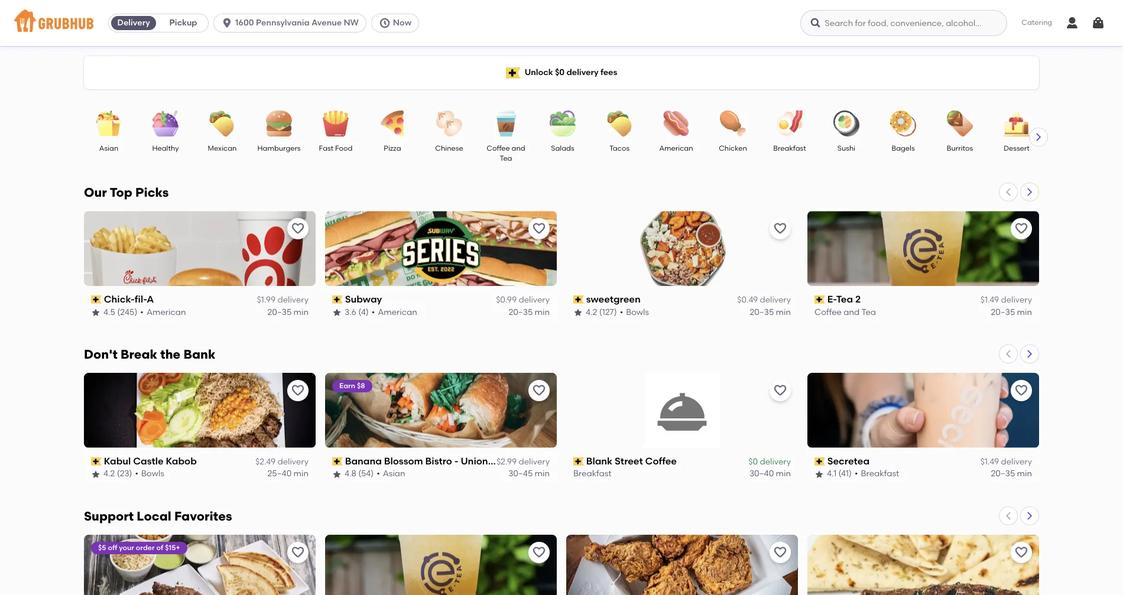 Task type: locate. For each thing, give the bounding box(es) containing it.
star icon image left 3.6
[[332, 308, 342, 317]]

tea
[[500, 155, 512, 163], [836, 294, 853, 305], [862, 307, 876, 317]]

0 vertical spatial bowls
[[626, 307, 649, 317]]

coffee down coffee and tea image
[[487, 144, 510, 153]]

$0.49 delivery
[[737, 295, 791, 305]]

(54)
[[358, 469, 374, 479]]

svg image
[[1065, 16, 1079, 30], [1091, 16, 1105, 30]]

1 caret left icon image from the top
[[1004, 187, 1013, 197]]

1600 pennsylvania avenue nw button
[[213, 14, 371, 33]]

our top picks
[[84, 185, 169, 200]]

our
[[84, 185, 107, 200]]

salads
[[551, 144, 574, 153]]

2 horizontal spatial tea
[[862, 307, 876, 317]]

4.5 (245)
[[103, 307, 137, 317]]

0 vertical spatial caret left icon image
[[1004, 187, 1013, 197]]

4.2
[[586, 307, 597, 317], [103, 469, 115, 479]]

american down american image
[[659, 144, 693, 153]]

unlock
[[525, 67, 553, 77]]

sweetgreen logo image
[[566, 211, 798, 286]]

subscription pass image left chick-
[[91, 296, 101, 304]]

caret right icon image for support local favorites
[[1025, 511, 1034, 521]]

coffee and tea
[[487, 144, 525, 163], [815, 307, 876, 317]]

-
[[454, 456, 458, 467]]

$1.49 delivery
[[981, 295, 1032, 305], [981, 457, 1032, 467]]

4.2 left (127)
[[586, 307, 597, 317]]

banana blossom bistro - union market dc logo image
[[325, 373, 557, 448]]

1 horizontal spatial svg image
[[1091, 16, 1105, 30]]

20–35
[[267, 307, 292, 317], [509, 307, 533, 317], [750, 307, 774, 317], [991, 307, 1015, 317], [991, 469, 1015, 479]]

• for subway
[[372, 307, 375, 317]]

• right (41)
[[855, 469, 858, 479]]

20–35 min
[[267, 307, 309, 317], [509, 307, 550, 317], [750, 307, 791, 317], [991, 307, 1032, 317], [991, 469, 1032, 479]]

hamburgers
[[257, 144, 301, 153]]

1 vertical spatial $0
[[749, 457, 758, 467]]

delivery for sweetgreen
[[760, 295, 791, 305]]

don't break the bank
[[84, 347, 215, 362]]

bagels
[[892, 144, 915, 153]]

breakfast down breakfast image
[[773, 144, 806, 153]]

coffee
[[487, 144, 510, 153], [815, 307, 842, 317], [645, 456, 677, 467]]

healthy
[[152, 144, 179, 153]]

1 horizontal spatial breakfast
[[773, 144, 806, 153]]

2 • american from the left
[[372, 307, 417, 317]]

subscription pass image left secretea
[[815, 458, 825, 466]]

coffee right street
[[645, 456, 677, 467]]

bowls
[[626, 307, 649, 317], [141, 469, 164, 479]]

save this restaurant image for kabul castle kabob
[[291, 384, 305, 398]]

save this restaurant image
[[532, 222, 546, 236], [773, 222, 787, 236], [1014, 222, 1029, 236], [291, 384, 305, 398], [291, 545, 305, 560], [1014, 545, 1029, 560]]

0 horizontal spatial svg image
[[1065, 16, 1079, 30]]

• american for subway
[[372, 307, 417, 317]]

2 vertical spatial tea
[[862, 307, 876, 317]]

$0 up the "30–40" on the bottom right of the page
[[749, 457, 758, 467]]

food
[[335, 144, 353, 153]]

star icon image
[[91, 308, 100, 317], [332, 308, 342, 317], [573, 308, 583, 317], [91, 470, 100, 479], [332, 470, 342, 479], [815, 470, 824, 479]]

• bowls down sweetgreen
[[620, 307, 649, 317]]

0 horizontal spatial svg image
[[221, 17, 233, 29]]

30–40
[[749, 469, 774, 479]]

• for chick-fil-a
[[140, 307, 144, 317]]

2 horizontal spatial american
[[659, 144, 693, 153]]

subway
[[345, 294, 382, 305]]

4.8
[[345, 469, 356, 479]]

earn
[[339, 382, 355, 390]]

pickup
[[169, 18, 197, 28]]

subscription pass image for banana blossom bistro - union market dc
[[332, 458, 343, 466]]

delivery for banana blossom bistro - union market dc
[[519, 457, 550, 467]]

asian down 'asian' image on the top
[[99, 144, 118, 153]]

support
[[84, 509, 134, 524]]

1 horizontal spatial svg image
[[379, 17, 391, 29]]

blank street coffee
[[586, 456, 677, 467]]

$1.99
[[257, 295, 276, 305]]

and down 2
[[844, 307, 860, 317]]

1 svg image from the left
[[221, 17, 233, 29]]

30–45
[[508, 469, 533, 479]]

subscription pass image
[[815, 296, 825, 304], [573, 458, 584, 466], [815, 458, 825, 466]]

0 horizontal spatial and
[[512, 144, 525, 153]]

delivery
[[567, 67, 599, 77], [277, 295, 309, 305], [519, 295, 550, 305], [760, 295, 791, 305], [1001, 295, 1032, 305], [278, 457, 309, 467], [519, 457, 550, 467], [760, 457, 791, 467], [1001, 457, 1032, 467]]

0 vertical spatial coffee and tea
[[487, 144, 525, 163]]

castle
[[133, 456, 164, 467]]

asian down blossom
[[383, 469, 405, 479]]

breakfast down blank
[[573, 469, 612, 479]]

$1.99 delivery
[[257, 295, 309, 305]]

american down a
[[147, 307, 186, 317]]

$2.49
[[255, 457, 276, 467]]

(245)
[[117, 307, 137, 317]]

0 horizontal spatial 4.2
[[103, 469, 115, 479]]

• for banana blossom bistro - union market dc
[[377, 469, 380, 479]]

1600 pennsylvania avenue nw
[[235, 18, 359, 28]]

0 horizontal spatial bowls
[[141, 469, 164, 479]]

svg image for now
[[379, 17, 391, 29]]

1 vertical spatial 4.2
[[103, 469, 115, 479]]

0 horizontal spatial • american
[[140, 307, 186, 317]]

1 $1.49 delivery from the top
[[981, 295, 1032, 305]]

• right (23)
[[135, 469, 138, 479]]

american right (4)
[[378, 307, 417, 317]]

0 vertical spatial e-tea 2 logo image
[[807, 211, 1039, 286]]

0 vertical spatial • bowls
[[620, 307, 649, 317]]

$0 right unlock
[[555, 67, 565, 77]]

don't
[[84, 347, 118, 362]]

svg image inside now button
[[379, 17, 391, 29]]

avenue
[[312, 18, 342, 28]]

0 vertical spatial 4.2
[[586, 307, 597, 317]]

caret left icon image for our top picks
[[1004, 187, 1013, 197]]

20–35 for subway
[[509, 307, 533, 317]]

dessert image
[[996, 111, 1037, 137]]

1 horizontal spatial tea
[[836, 294, 853, 305]]

1 • american from the left
[[140, 307, 186, 317]]

• down fil-
[[140, 307, 144, 317]]

and down coffee and tea image
[[512, 144, 525, 153]]

2 horizontal spatial coffee
[[815, 307, 842, 317]]

0 horizontal spatial e-tea 2 logo image
[[325, 535, 557, 595]]

unlock $0 delivery fees
[[525, 67, 617, 77]]

1 vertical spatial • bowls
[[135, 469, 164, 479]]

save this restaurant image
[[291, 222, 305, 236], [532, 384, 546, 398], [773, 384, 787, 398], [1014, 384, 1029, 398], [532, 545, 546, 560], [773, 545, 787, 560]]

1 vertical spatial coffee and tea
[[815, 307, 876, 317]]

caret left icon image
[[1004, 187, 1013, 197], [1004, 349, 1013, 359], [1004, 511, 1013, 521]]

bowls down sweetgreen
[[626, 307, 649, 317]]

min for e-tea 2
[[1017, 307, 1032, 317]]

1 horizontal spatial and
[[844, 307, 860, 317]]

save this restaurant button
[[287, 218, 309, 239], [528, 218, 550, 239], [770, 218, 791, 239], [1011, 218, 1032, 239], [287, 380, 309, 401], [528, 380, 550, 401], [770, 380, 791, 401], [1011, 380, 1032, 401], [287, 542, 309, 563], [528, 542, 550, 563], [770, 542, 791, 563], [1011, 542, 1032, 563]]

1 horizontal spatial e-tea 2 logo image
[[807, 211, 1039, 286]]

breakfast
[[773, 144, 806, 153], [573, 469, 612, 479], [861, 469, 899, 479]]

subscription pass image for sweetgreen
[[573, 296, 584, 304]]

blank street coffee logo image
[[645, 373, 720, 448]]

1 vertical spatial $1.49
[[981, 457, 999, 467]]

souvlaki logo image
[[807, 535, 1039, 595]]

svg image inside 1600 pennsylvania avenue nw button
[[221, 17, 233, 29]]

$0.49
[[737, 295, 758, 305]]

2 svg image from the left
[[379, 17, 391, 29]]

$1.49 delivery for our top picks
[[981, 295, 1032, 305]]

star icon image for chick-fil-a
[[91, 308, 100, 317]]

e-tea 2 logo image
[[807, 211, 1039, 286], [325, 535, 557, 595]]

min
[[294, 307, 309, 317], [535, 307, 550, 317], [776, 307, 791, 317], [1017, 307, 1032, 317], [294, 469, 309, 479], [535, 469, 550, 479], [776, 469, 791, 479], [1017, 469, 1032, 479]]

1 vertical spatial caret left icon image
[[1004, 349, 1013, 359]]

4.1 (41)
[[827, 469, 852, 479]]

bowls down kabul castle kabob
[[141, 469, 164, 479]]

0 vertical spatial $1.49 delivery
[[981, 295, 1032, 305]]

0 horizontal spatial • bowls
[[135, 469, 164, 479]]

• for secretea
[[855, 469, 858, 479]]

•
[[140, 307, 144, 317], [372, 307, 375, 317], [620, 307, 623, 317], [135, 469, 138, 479], [377, 469, 380, 479], [855, 469, 858, 479]]

favorites
[[174, 509, 232, 524]]

1 vertical spatial bowls
[[141, 469, 164, 479]]

subscription pass image left banana at the bottom left of page
[[332, 458, 343, 466]]

coffee down e-
[[815, 307, 842, 317]]

the
[[160, 347, 180, 362]]

• bowls
[[620, 307, 649, 317], [135, 469, 164, 479]]

nw
[[344, 18, 359, 28]]

doro soul food logo image
[[566, 535, 798, 595]]

• right (54)
[[377, 469, 380, 479]]

1 horizontal spatial american
[[378, 307, 417, 317]]

0 vertical spatial $0
[[555, 67, 565, 77]]

20–35 for sweetgreen
[[750, 307, 774, 317]]

star icon image left 4.1
[[815, 470, 824, 479]]

star icon image left 4.2 (23)
[[91, 470, 100, 479]]

1 vertical spatial e-tea 2 logo image
[[325, 535, 557, 595]]

2 $1.49 from the top
[[981, 457, 999, 467]]

subscription pass image
[[91, 296, 101, 304], [332, 296, 343, 304], [573, 296, 584, 304], [91, 458, 101, 466], [332, 458, 343, 466]]

fast food image
[[315, 111, 356, 137]]

20–35 for chick-fil-a
[[267, 307, 292, 317]]

2 vertical spatial caret left icon image
[[1004, 511, 1013, 521]]

save this restaurant image for e-tea 2
[[1014, 222, 1029, 236]]

min for secretea
[[1017, 469, 1032, 479]]

1 vertical spatial asian
[[383, 469, 405, 479]]

1 horizontal spatial coffee
[[645, 456, 677, 467]]

1 horizontal spatial • american
[[372, 307, 417, 317]]

4.2 for sweetgreen
[[586, 307, 597, 317]]

kabul castle kabob
[[104, 456, 197, 467]]

chinese
[[435, 144, 463, 153]]

min for kabul castle kabob
[[294, 469, 309, 479]]

top
[[110, 185, 132, 200]]

save this restaurant image for chick-fil-a logo
[[291, 222, 305, 236]]

subscription pass image left sweetgreen
[[573, 296, 584, 304]]

0 horizontal spatial tea
[[500, 155, 512, 163]]

subscription pass image left e-
[[815, 296, 825, 304]]

street
[[615, 456, 643, 467]]

• american right (4)
[[372, 307, 417, 317]]

0 vertical spatial $1.49
[[981, 295, 999, 305]]

save this restaurant image for sweetgreen
[[773, 222, 787, 236]]

1 horizontal spatial • bowls
[[620, 307, 649, 317]]

star icon image left 4.8
[[332, 470, 342, 479]]

4.2 down the kabul at the left bottom of the page
[[103, 469, 115, 479]]

0 vertical spatial tea
[[500, 155, 512, 163]]

2 horizontal spatial svg image
[[810, 17, 822, 29]]

1 horizontal spatial 4.2
[[586, 307, 597, 317]]

star icon image left 4.2 (127)
[[573, 308, 583, 317]]

breakfast down secretea
[[861, 469, 899, 479]]

3 caret left icon image from the top
[[1004, 511, 1013, 521]]

chick-fil-a logo image
[[84, 211, 316, 286]]

0 horizontal spatial coffee
[[487, 144, 510, 153]]

caret right icon image
[[1034, 132, 1043, 142], [1025, 187, 1034, 197], [1025, 349, 1034, 359], [1025, 511, 1034, 521]]

2 $1.49 delivery from the top
[[981, 457, 1032, 467]]

sweetgreen
[[586, 294, 641, 305]]

0 horizontal spatial $0
[[555, 67, 565, 77]]

1 $1.49 from the top
[[981, 295, 999, 305]]

4.2 (127)
[[586, 307, 617, 317]]

asian image
[[88, 111, 129, 137]]

delivery for secretea
[[1001, 457, 1032, 467]]

4.8 (54)
[[345, 469, 374, 479]]

delivery for kabul castle kabob
[[278, 457, 309, 467]]

blossom
[[384, 456, 423, 467]]

0 horizontal spatial american
[[147, 307, 186, 317]]

0 vertical spatial asian
[[99, 144, 118, 153]]

0 vertical spatial coffee
[[487, 144, 510, 153]]

delivery for chick-fil-a
[[277, 295, 309, 305]]

subscription pass image left the kabul at the left bottom of the page
[[91, 458, 101, 466]]

• american down a
[[140, 307, 186, 317]]

0 horizontal spatial asian
[[99, 144, 118, 153]]

mexican
[[208, 144, 237, 153]]

1 vertical spatial $1.49 delivery
[[981, 457, 1032, 467]]

star icon image for kabul castle kabob
[[91, 470, 100, 479]]

and inside the coffee and tea
[[512, 144, 525, 153]]

• bowls down kabul castle kabob
[[135, 469, 164, 479]]

20–35 min for chick-fil-a
[[267, 307, 309, 317]]

1 vertical spatial tea
[[836, 294, 853, 305]]

house of kabobs logo image
[[84, 535, 316, 595]]

$5
[[98, 544, 106, 552]]

caret right icon image for don't break the bank
[[1025, 349, 1034, 359]]

20–35 min for secretea
[[991, 469, 1032, 479]]

20–35 min for subway
[[509, 307, 550, 317]]

sushi image
[[826, 111, 867, 137]]

svg image
[[221, 17, 233, 29], [379, 17, 391, 29], [810, 17, 822, 29]]

4.5
[[103, 307, 115, 317]]

american image
[[656, 111, 697, 137]]

1 horizontal spatial $0
[[749, 457, 758, 467]]

$1.49
[[981, 295, 999, 305], [981, 457, 999, 467]]

0 vertical spatial and
[[512, 144, 525, 153]]

subscription pass image left subway
[[332, 296, 343, 304]]

delivery for blank street coffee
[[760, 457, 791, 467]]

20–35 min for sweetgreen
[[750, 307, 791, 317]]

(127)
[[599, 307, 617, 317]]

tacos
[[609, 144, 630, 153]]

1 horizontal spatial bowls
[[626, 307, 649, 317]]

star icon image left "4.5"
[[91, 308, 100, 317]]

2 caret left icon image from the top
[[1004, 349, 1013, 359]]

• right (4)
[[372, 307, 375, 317]]

coffee and tea down e-tea 2
[[815, 307, 876, 317]]

bagels image
[[883, 111, 924, 137]]

• bowls for sweetgreen
[[620, 307, 649, 317]]

chicken image
[[712, 111, 754, 137]]

coffee and tea down coffee and tea image
[[487, 144, 525, 163]]

kabul castle kabob logo image
[[84, 373, 316, 448]]

local
[[137, 509, 171, 524]]

• right (127)
[[620, 307, 623, 317]]



Task type: vqa. For each thing, say whether or not it's contained in the screenshot.
19 the a
no



Task type: describe. For each thing, give the bounding box(es) containing it.
• american for chick-fil-a
[[140, 307, 186, 317]]

$5 off your order of $15+
[[98, 544, 180, 552]]

4.2 for kabul castle kabob
[[103, 469, 115, 479]]

(4)
[[358, 307, 369, 317]]

off
[[108, 544, 117, 552]]

min for chick-fil-a
[[294, 307, 309, 317]]

pizza image
[[372, 111, 413, 137]]

dc
[[525, 456, 540, 467]]

(41)
[[839, 469, 852, 479]]

catering
[[1022, 19, 1052, 27]]

30–40 min
[[749, 469, 791, 479]]

$1.49 for our top picks
[[981, 295, 999, 305]]

20–35 for secretea
[[991, 469, 1015, 479]]

save this restaurant image for blank street coffee logo
[[773, 384, 787, 398]]

main navigation navigation
[[0, 0, 1123, 46]]

• for kabul castle kabob
[[135, 469, 138, 479]]

bowls for sweetgreen
[[626, 307, 649, 317]]

support local favorites
[[84, 509, 232, 524]]

breakfast image
[[769, 111, 810, 137]]

25–40
[[267, 469, 292, 479]]

$0 delivery
[[749, 457, 791, 467]]

secretea logo image
[[807, 373, 1039, 448]]

banana
[[345, 456, 382, 467]]

1 svg image from the left
[[1065, 16, 1079, 30]]

burritos image
[[939, 111, 981, 137]]

subway  logo image
[[325, 211, 557, 286]]

kabul
[[104, 456, 131, 467]]

subscription pass image for our top picks
[[815, 296, 825, 304]]

min for sweetgreen
[[776, 307, 791, 317]]

grubhub plus flag logo image
[[506, 67, 520, 78]]

fil-
[[135, 294, 147, 305]]

bowls for kabul castle kabob
[[141, 469, 164, 479]]

salads image
[[542, 111, 583, 137]]

now
[[393, 18, 412, 28]]

order
[[136, 544, 155, 552]]

fast
[[319, 144, 333, 153]]

2 horizontal spatial breakfast
[[861, 469, 899, 479]]

save this restaurant image for subway
[[532, 222, 546, 236]]

fast food
[[319, 144, 353, 153]]

Search for food, convenience, alcohol... search field
[[801, 10, 1007, 36]]

fees
[[601, 67, 617, 77]]

20–35 min for e-tea 2
[[991, 307, 1032, 317]]

star icon image for subway
[[332, 308, 342, 317]]

caret left icon image for support local favorites
[[1004, 511, 1013, 521]]

a
[[147, 294, 154, 305]]

subscription pass image for don't break the bank
[[815, 458, 825, 466]]

$0.99
[[496, 295, 517, 305]]

burritos
[[947, 144, 973, 153]]

chicken
[[719, 144, 747, 153]]

4.2 (23)
[[103, 469, 132, 479]]

2 svg image from the left
[[1091, 16, 1105, 30]]

1 horizontal spatial asian
[[383, 469, 405, 479]]

earn $8
[[339, 382, 365, 390]]

25–40 min
[[267, 469, 309, 479]]

min for banana blossom bistro - union market dc
[[535, 469, 550, 479]]

secretea
[[827, 456, 870, 467]]

american for chick-fil-a
[[147, 307, 186, 317]]

• breakfast
[[855, 469, 899, 479]]

dessert
[[1004, 144, 1030, 153]]

delivery for e-tea 2
[[1001, 295, 1032, 305]]

subscription pass image for subway
[[332, 296, 343, 304]]

hamburgers image
[[258, 111, 300, 137]]

caret left icon image for don't break the bank
[[1004, 349, 1013, 359]]

coffee inside the coffee and tea
[[487, 144, 510, 153]]

0 horizontal spatial coffee and tea
[[487, 144, 525, 163]]

$15+
[[165, 544, 180, 552]]

market
[[490, 456, 523, 467]]

save this restaurant image for secretea logo
[[1014, 384, 1029, 398]]

$1.49 for don't break the bank
[[981, 457, 999, 467]]

1600
[[235, 18, 254, 28]]

subscription pass image for chick-fil-a
[[91, 296, 101, 304]]

3.6 (4)
[[345, 307, 369, 317]]

30–45 min
[[508, 469, 550, 479]]

kabob
[[166, 456, 197, 467]]

pickup button
[[158, 14, 208, 33]]

2 vertical spatial coffee
[[645, 456, 677, 467]]

star icon image for banana blossom bistro - union market dc
[[332, 470, 342, 479]]

svg image for 1600 pennsylvania avenue nw
[[221, 17, 233, 29]]

min for blank street coffee
[[776, 469, 791, 479]]

tacos image
[[599, 111, 640, 137]]

20–35 for e-tea 2
[[991, 307, 1015, 317]]

coffee and tea image
[[485, 111, 527, 137]]

• for sweetgreen
[[620, 307, 623, 317]]

• bowls for kabul castle kabob
[[135, 469, 164, 479]]

star icon image for secretea
[[815, 470, 824, 479]]

banana blossom bistro - union market dc
[[345, 456, 540, 467]]

1 horizontal spatial coffee and tea
[[815, 307, 876, 317]]

$1.49 delivery for don't break the bank
[[981, 457, 1032, 467]]

union
[[461, 456, 488, 467]]

sushi
[[838, 144, 855, 153]]

e-
[[827, 294, 836, 305]]

now button
[[371, 14, 424, 33]]

3 svg image from the left
[[810, 17, 822, 29]]

1 vertical spatial coffee
[[815, 307, 842, 317]]

american for subway
[[378, 307, 417, 317]]

picks
[[135, 185, 169, 200]]

save this restaurant image for doro soul food logo
[[773, 545, 787, 560]]

mexican image
[[202, 111, 243, 137]]

bank
[[183, 347, 215, 362]]

star icon image for sweetgreen
[[573, 308, 583, 317]]

blank
[[586, 456, 613, 467]]

2
[[855, 294, 861, 305]]

4.1
[[827, 469, 837, 479]]

bistro
[[425, 456, 452, 467]]

pennsylvania
[[256, 18, 310, 28]]

$8
[[357, 382, 365, 390]]

$0.99 delivery
[[496, 295, 550, 305]]

subscription pass image for kabul castle kabob
[[91, 458, 101, 466]]

3.6
[[345, 307, 356, 317]]

break
[[121, 347, 157, 362]]

$2.99 delivery
[[496, 457, 550, 467]]

chick-fil-a
[[104, 294, 154, 305]]

delivery for subway
[[519, 295, 550, 305]]

pizza
[[384, 144, 401, 153]]

healthy image
[[145, 111, 186, 137]]

subscription pass image left blank
[[573, 458, 584, 466]]

0 horizontal spatial breakfast
[[573, 469, 612, 479]]

caret right icon image for our top picks
[[1025, 187, 1034, 197]]

catering button
[[1013, 10, 1060, 36]]

• asian
[[377, 469, 405, 479]]

chick-
[[104, 294, 135, 305]]

chinese image
[[429, 111, 470, 137]]

min for subway
[[535, 307, 550, 317]]

(23)
[[117, 469, 132, 479]]

delivery
[[117, 18, 150, 28]]

e-tea 2
[[827, 294, 861, 305]]

1 vertical spatial and
[[844, 307, 860, 317]]

delivery button
[[109, 14, 158, 33]]

your
[[119, 544, 134, 552]]

of
[[156, 544, 163, 552]]



